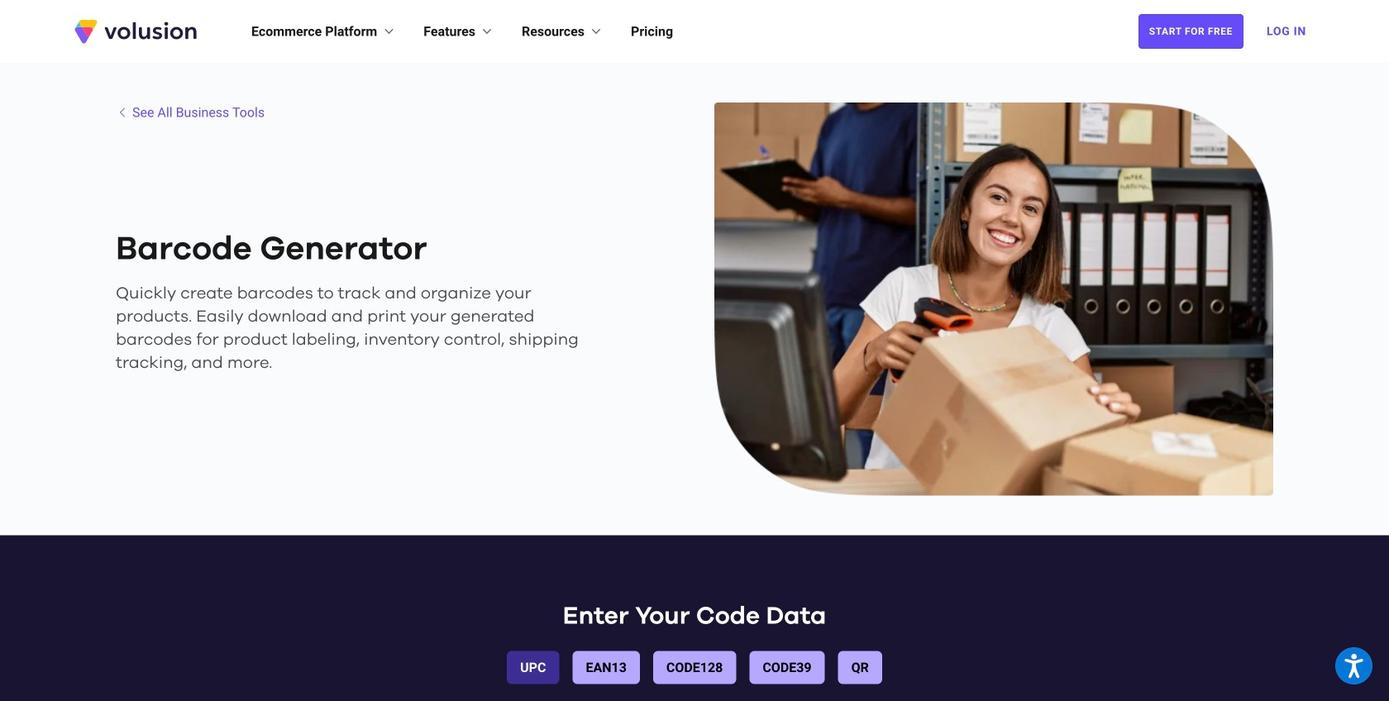 Task type: vqa. For each thing, say whether or not it's contained in the screenshot.
The within the You'll want to pay attention to your quality score because Google considers both quality score and the keyword's bid amount when determining the position of your ad. The exact calculation of how Google determines ad position is complicated, but having a higher quality score means that, in some cases, you can jump a competitor's ad even if that competitor has a higher bid.
no



Task type: locate. For each thing, give the bounding box(es) containing it.
open accessibe: accessibility options, statement and help image
[[1345, 654, 1363, 678]]



